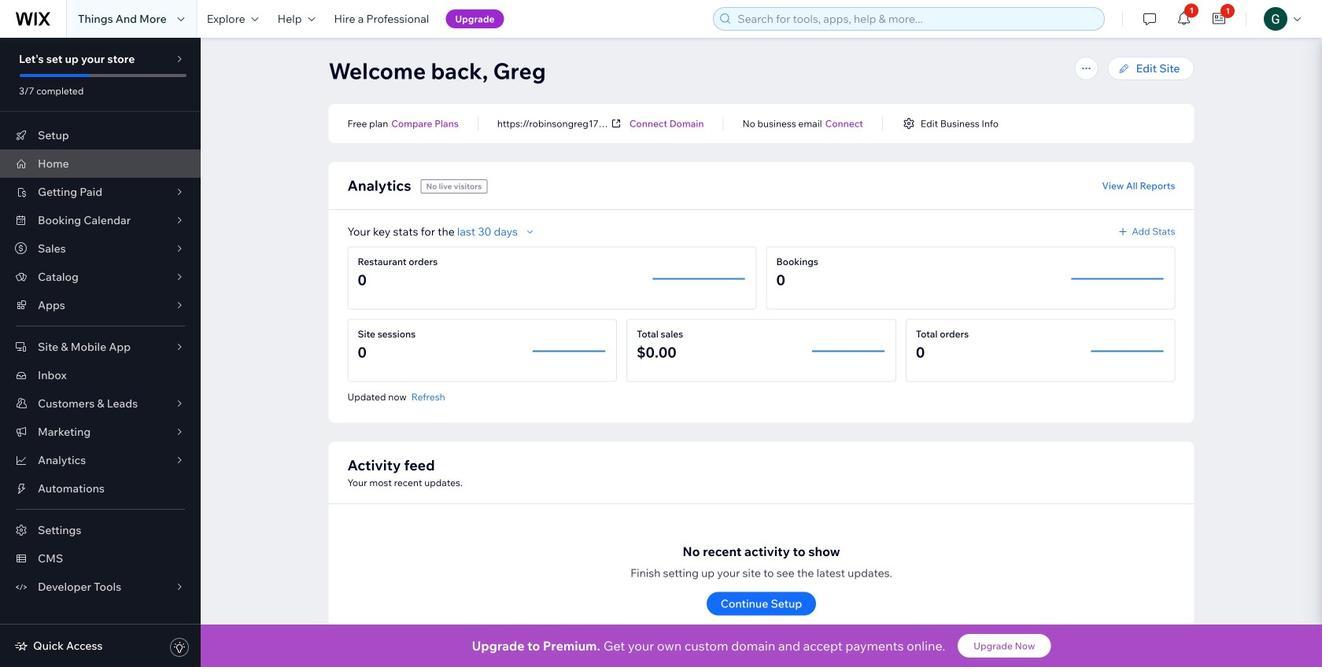 Task type: vqa. For each thing, say whether or not it's contained in the screenshot.
sidebar element
yes



Task type: describe. For each thing, give the bounding box(es) containing it.
sidebar element
[[0, 38, 201, 668]]

Search for tools, apps, help & more... field
[[733, 8, 1100, 30]]



